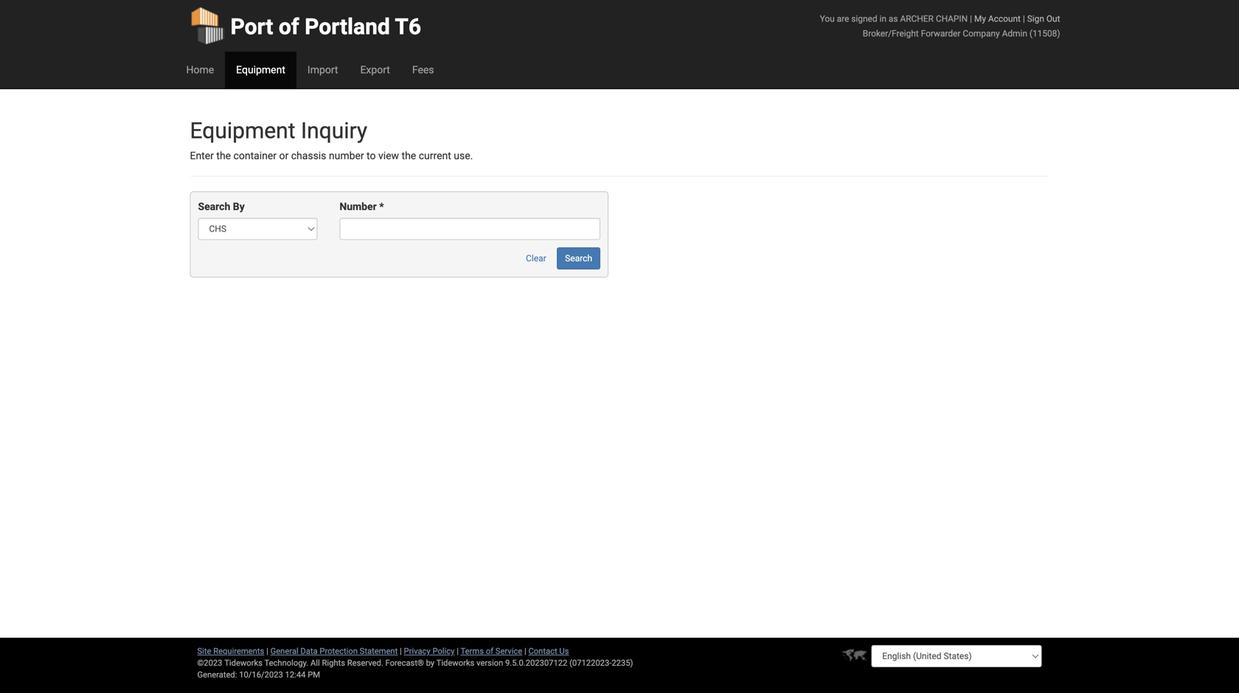 Task type: describe. For each thing, give the bounding box(es) containing it.
equipment button
[[225, 52, 296, 89]]

tideworks
[[436, 658, 475, 668]]

import button
[[296, 52, 349, 89]]

account
[[988, 14, 1021, 24]]

current
[[419, 150, 451, 162]]

requirements
[[213, 647, 264, 656]]

terms of service link
[[461, 647, 522, 656]]

sign out link
[[1027, 14, 1060, 24]]

| left general
[[266, 647, 268, 656]]

contact us link
[[529, 647, 569, 656]]

terms
[[461, 647, 484, 656]]

technology.
[[264, 658, 308, 668]]

9.5.0.202307122
[[505, 658, 567, 668]]

©2023 tideworks
[[197, 658, 263, 668]]

archer
[[900, 14, 934, 24]]

as
[[889, 14, 898, 24]]

my
[[974, 14, 986, 24]]

broker/freight
[[863, 28, 919, 39]]

statement
[[360, 647, 398, 656]]

contact
[[529, 647, 557, 656]]

privacy
[[404, 647, 431, 656]]

forecast®
[[385, 658, 424, 668]]

policy
[[433, 647, 455, 656]]

(11508)
[[1030, 28, 1060, 39]]

home button
[[175, 52, 225, 89]]

sign
[[1027, 14, 1044, 24]]

by
[[426, 658, 435, 668]]

in
[[880, 14, 887, 24]]

by
[[233, 201, 245, 213]]

clear button
[[518, 247, 554, 270]]

search for search by
[[198, 201, 230, 213]]

| left my
[[970, 14, 972, 24]]

you are signed in as archer chapin | my account | sign out broker/freight forwarder company admin (11508)
[[820, 14, 1060, 39]]

forwarder
[[921, 28, 961, 39]]

search by
[[198, 201, 245, 213]]

search button
[[557, 247, 600, 270]]

container
[[233, 150, 277, 162]]

port of portland t6
[[231, 14, 421, 40]]

enter
[[190, 150, 214, 162]]

generated:
[[197, 670, 237, 680]]

site
[[197, 647, 211, 656]]

general
[[270, 647, 298, 656]]

search for search
[[565, 253, 592, 264]]

site requirements | general data protection statement | privacy policy | terms of service | contact us ©2023 tideworks technology. all rights reserved. forecast® by tideworks version 9.5.0.202307122 (07122023-2235) generated: 10/16/2023 12:44 pm
[[197, 647, 633, 680]]

clear
[[526, 253, 546, 264]]

12:44
[[285, 670, 306, 680]]

company
[[963, 28, 1000, 39]]

*
[[379, 201, 384, 213]]

number
[[340, 201, 377, 213]]

equipment for equipment inquiry enter the container or chassis number to view the current use.
[[190, 118, 295, 144]]

site requirements link
[[197, 647, 264, 656]]



Task type: locate. For each thing, give the bounding box(es) containing it.
| up 'tideworks'
[[457, 647, 459, 656]]

you
[[820, 14, 835, 24]]

data
[[301, 647, 318, 656]]

fees button
[[401, 52, 445, 89]]

privacy policy link
[[404, 647, 455, 656]]

search
[[198, 201, 230, 213], [565, 253, 592, 264]]

equipment inside equipment inquiry enter the container or chassis number to view the current use.
[[190, 118, 295, 144]]

fees
[[412, 64, 434, 76]]

chassis
[[291, 150, 326, 162]]

general data protection statement link
[[270, 647, 398, 656]]

my account link
[[974, 14, 1021, 24]]

out
[[1047, 14, 1060, 24]]

pm
[[308, 670, 320, 680]]

Number * text field
[[340, 218, 600, 240]]

to
[[367, 150, 376, 162]]

inquiry
[[301, 118, 367, 144]]

or
[[279, 150, 289, 162]]

service
[[496, 647, 522, 656]]

use.
[[454, 150, 473, 162]]

0 vertical spatial equipment
[[236, 64, 285, 76]]

version
[[477, 658, 503, 668]]

10/16/2023
[[239, 670, 283, 680]]

reserved.
[[347, 658, 383, 668]]

signed
[[851, 14, 877, 24]]

search right clear button
[[565, 253, 592, 264]]

port of portland t6 link
[[190, 0, 421, 52]]

| left sign
[[1023, 14, 1025, 24]]

all
[[311, 658, 320, 668]]

equipment inquiry enter the container or chassis number to view the current use.
[[190, 118, 473, 162]]

of inside port of portland t6 link
[[279, 14, 299, 40]]

equipment inside popup button
[[236, 64, 285, 76]]

admin
[[1002, 28, 1027, 39]]

| up forecast®
[[400, 647, 402, 656]]

of
[[279, 14, 299, 40], [486, 647, 493, 656]]

protection
[[320, 647, 358, 656]]

are
[[837, 14, 849, 24]]

us
[[559, 647, 569, 656]]

number
[[329, 150, 364, 162]]

|
[[970, 14, 972, 24], [1023, 14, 1025, 24], [266, 647, 268, 656], [400, 647, 402, 656], [457, 647, 459, 656], [524, 647, 526, 656]]

equipment
[[236, 64, 285, 76], [190, 118, 295, 144]]

equipment up container
[[190, 118, 295, 144]]

0 vertical spatial search
[[198, 201, 230, 213]]

0 vertical spatial of
[[279, 14, 299, 40]]

2 the from the left
[[402, 150, 416, 162]]

equipment down port
[[236, 64, 285, 76]]

equipment for equipment
[[236, 64, 285, 76]]

home
[[186, 64, 214, 76]]

0 horizontal spatial of
[[279, 14, 299, 40]]

rights
[[322, 658, 345, 668]]

(07122023-
[[570, 658, 612, 668]]

export
[[360, 64, 390, 76]]

1 vertical spatial equipment
[[190, 118, 295, 144]]

0 horizontal spatial search
[[198, 201, 230, 213]]

the right enter
[[216, 150, 231, 162]]

1 the from the left
[[216, 150, 231, 162]]

chapin
[[936, 14, 968, 24]]

of right port
[[279, 14, 299, 40]]

t6
[[395, 14, 421, 40]]

port
[[231, 14, 273, 40]]

search inside 'button'
[[565, 253, 592, 264]]

1 horizontal spatial the
[[402, 150, 416, 162]]

the right view
[[402, 150, 416, 162]]

1 vertical spatial of
[[486, 647, 493, 656]]

portland
[[305, 14, 390, 40]]

the
[[216, 150, 231, 162], [402, 150, 416, 162]]

export button
[[349, 52, 401, 89]]

2235)
[[612, 658, 633, 668]]

| up 9.5.0.202307122
[[524, 647, 526, 656]]

number *
[[340, 201, 384, 213]]

of inside site requirements | general data protection statement | privacy policy | terms of service | contact us ©2023 tideworks technology. all rights reserved. forecast® by tideworks version 9.5.0.202307122 (07122023-2235) generated: 10/16/2023 12:44 pm
[[486, 647, 493, 656]]

0 horizontal spatial the
[[216, 150, 231, 162]]

1 vertical spatial search
[[565, 253, 592, 264]]

of up version
[[486, 647, 493, 656]]

view
[[378, 150, 399, 162]]

import
[[308, 64, 338, 76]]

search left by
[[198, 201, 230, 213]]

1 horizontal spatial search
[[565, 253, 592, 264]]

1 horizontal spatial of
[[486, 647, 493, 656]]



Task type: vqa. For each thing, say whether or not it's contained in the screenshot.
the 'Inquiry'
yes



